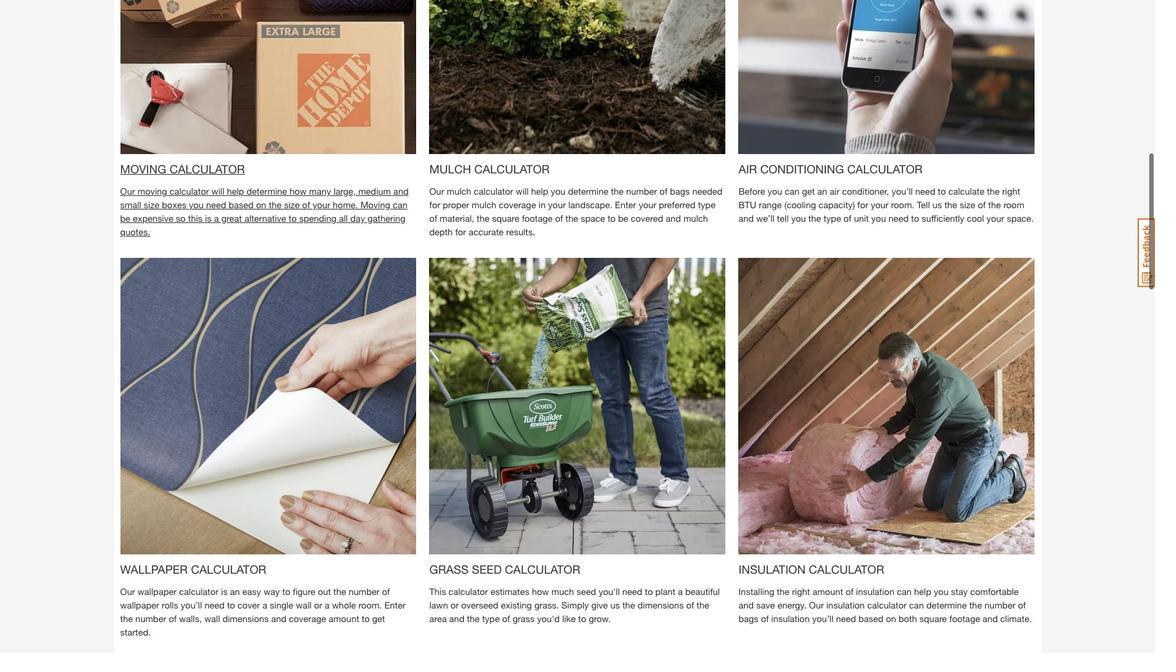 Task type: vqa. For each thing, say whether or not it's contained in the screenshot.
Order inside $ 99 . 00 $ 189 . 00 Save $ 90 . 00 ( 48 %) Limit 5 Per Order
no



Task type: describe. For each thing, give the bounding box(es) containing it.
calculator for wallpaper
[[179, 586, 219, 597]]

seed
[[472, 562, 502, 576]]

conditioning
[[761, 162, 845, 176]]

will for moving calculator
[[212, 186, 225, 197]]

room. inside "before you can get an air conditioner, you'll need to calculate the right btu range (cooling capacity) for your room. tell us the size of the room and we'll tell you the type of unit you need to sufficiently cool your space."
[[892, 199, 915, 210]]

climate.
[[1001, 613, 1033, 624]]

the up 'whole'
[[334, 586, 346, 597]]

moving calculator
[[120, 162, 245, 176]]

many
[[309, 186, 331, 197]]

of left this
[[382, 586, 390, 597]]

you'll inside our wallpaper calculator is an easy way to figure out the number of wallpaper rolls you'll need to cover a single wall or a whole room. enter the number of walls, wall dimensions and coverage amount to get started.
[[181, 599, 202, 610]]

enter inside our wallpaper calculator is an easy way to figure out the number of wallpaper rolls you'll need to cover a single wall or a whole room. enter the number of walls, wall dimensions and coverage amount to get started.
[[385, 599, 406, 610]]

btu
[[739, 199, 757, 210]]

1 vertical spatial wall
[[204, 613, 220, 624]]

spending
[[299, 213, 337, 224]]

estimates
[[491, 586, 530, 597]]

or inside this calculator estimates how much seed you'll need to plant a beautiful lawn or overseed existing grass. simply give us the dimensions of the area and the type of grass you'd like to grow.
[[451, 599, 459, 610]]

tell
[[918, 199, 931, 210]]

need inside our wallpaper calculator is an easy way to figure out the number of wallpaper rolls you'll need to cover a single wall or a whole room. enter the number of walls, wall dimensions and coverage amount to get started.
[[205, 599, 225, 610]]

footage inside our mulch calculator will help you determine the number of bags needed for proper mulch coverage in your landscape. enter your preferred type of material, the square footage of the space to be covered and mulch depth for accurate results.
[[522, 213, 553, 224]]

be inside our moving calculator will help determine how many large, medium and small size boxes you need based on the size of your home. moving can be expensive so this is a great alternative to spending all day gathering quotes.
[[120, 213, 130, 224]]

of down the save at right
[[761, 613, 769, 624]]

figure
[[293, 586, 316, 597]]

right inside installing the right amount of insulation can help you stay comfortable and save energy. our insulation calculator can determine the number of bags of insulation you'll need based on both square footage and climate.
[[793, 586, 811, 597]]

mulch calculator
[[430, 162, 550, 176]]

sufficiently
[[922, 213, 965, 224]]

of down rolls
[[169, 613, 177, 624]]

this
[[430, 586, 446, 597]]

tell
[[778, 213, 789, 224]]

your down conditioner,
[[871, 199, 889, 210]]

overseed
[[462, 599, 499, 610]]

calculator for mulch
[[474, 186, 514, 197]]

you'll
[[599, 586, 620, 597]]

type inside this calculator estimates how much seed you'll need to plant a beautiful lawn or overseed existing grass. simply give us the dimensions of the area and the type of grass you'd like to grow.
[[482, 613, 500, 624]]

grass
[[513, 613, 535, 624]]

grass.
[[535, 599, 559, 610]]

space.
[[1008, 213, 1034, 224]]

0 vertical spatial insulation
[[857, 586, 895, 597]]

small
[[120, 199, 141, 210]]

material,
[[440, 213, 475, 224]]

results.
[[507, 226, 536, 237]]

feedback link image
[[1138, 218, 1156, 288]]

how inside this calculator estimates how much seed you'll need to plant a beautiful lawn or overseed existing grass. simply give us the dimensions of the area and the type of grass you'd like to grow.
[[532, 586, 549, 597]]

save
[[757, 599, 776, 610]]

room
[[1004, 199, 1025, 210]]

of up climate.
[[1019, 599, 1027, 610]]

this
[[188, 213, 203, 224]]

insulation
[[739, 562, 806, 576]]

landscape.
[[569, 199, 613, 210]]

the right give on the bottom of page
[[623, 599, 636, 610]]

gathering
[[368, 213, 406, 224]]

of up cool at the right
[[979, 199, 986, 210]]

based inside our moving calculator will help determine how many large, medium and small size boxes you need based on the size of your home. moving can be expensive so this is a great alternative to spending all day gathering quotes.
[[229, 199, 254, 210]]

of inside our moving calculator will help determine how many large, medium and small size boxes you need based on the size of your home. moving can be expensive so this is a great alternative to spending all day gathering quotes.
[[302, 199, 310, 210]]

0 vertical spatial wallpaper
[[138, 586, 177, 597]]

before you can get an air conditioner, you'll need to calculate the right btu range (cooling capacity) for your room. tell us the size of the room and we'll tell you the type of unit you need to sufficiently cool your space.
[[739, 186, 1034, 224]]

easy
[[243, 586, 261, 597]]

your inside our moving calculator will help determine how many large, medium and small size boxes you need based on the size of your home. moving can be expensive so this is a great alternative to spending all day gathering quotes.
[[313, 199, 330, 210]]

need right unit
[[889, 213, 909, 224]]

conditioner,
[[843, 186, 890, 197]]

of up depth
[[430, 213, 438, 224]]

out
[[318, 586, 331, 597]]

the down beautiful
[[697, 599, 710, 610]]

the up sufficiently
[[945, 199, 958, 210]]

this calculator estimates how much seed you'll need to plant a beautiful lawn or overseed existing grass. simply give us the dimensions of the area and the type of grass you'd like to grow.
[[430, 586, 720, 624]]

need inside installing the right amount of insulation can help you stay comfortable and save energy. our insulation calculator can determine the number of bags of insulation you'll need based on both square footage and climate.
[[837, 613, 857, 624]]

accurate
[[469, 226, 504, 237]]

based inside installing the right amount of insulation can help you stay comfortable and save energy. our insulation calculator can determine the number of bags of insulation you'll need based on both square footage and climate.
[[859, 613, 884, 624]]

whole
[[332, 599, 356, 610]]

grass seed calculator image
[[430, 258, 726, 554]]

depth
[[430, 226, 453, 237]]

type inside "before you can get an air conditioner, you'll need to calculate the right btu range (cooling capacity) for your room. tell us the size of the room and we'll tell you the type of unit you need to sufficiently cool your space."
[[824, 213, 842, 224]]

moving
[[361, 199, 391, 210]]

the up accurate
[[477, 213, 490, 224]]

of left unit
[[844, 213, 852, 224]]

our wallpaper calculator is an easy way to figure out the number of wallpaper rolls you'll need to cover a single wall or a whole room. enter the number of walls, wall dimensions and coverage amount to get started.
[[120, 586, 406, 638]]

calculate
[[949, 186, 985, 197]]

be inside our mulch calculator will help you determine the number of bags needed for proper mulch coverage in your landscape. enter your preferred type of material, the square footage of the space to be covered and mulch depth for accurate results.
[[619, 213, 629, 224]]

the down overseed
[[467, 613, 480, 624]]

mulch calculator image
[[430, 0, 726, 154]]

like
[[563, 613, 576, 624]]

energy.
[[778, 599, 807, 610]]

much
[[552, 586, 574, 597]]

need inside this calculator estimates how much seed you'll need to plant a beautiful lawn or overseed existing grass. simply give us the dimensions of the area and the type of grass you'd like to grow.
[[623, 586, 643, 597]]

our inside installing the right amount of insulation can help you stay comfortable and save energy. our insulation calculator can determine the number of bags of insulation you'll need based on both square footage and climate.
[[810, 599, 824, 610]]

number up started.
[[135, 613, 166, 624]]

number up 'whole'
[[349, 586, 380, 597]]

1 horizontal spatial for
[[456, 226, 466, 237]]

for inside "before you can get an air conditioner, you'll need to calculate the right btu range (cooling capacity) for your room. tell us the size of the room and we'll tell you the type of unit you need to sufficiently cool your space."
[[858, 199, 869, 210]]

comfortable
[[971, 586, 1019, 597]]

air
[[739, 162, 758, 176]]

a down way
[[263, 599, 267, 610]]

get inside "before you can get an air conditioner, you'll need to calculate the right btu range (cooling capacity) for your room. tell us the size of the room and we'll tell you the type of unit you need to sufficiently cool your space."
[[803, 186, 815, 197]]

our moving calculator will help determine how many large, medium and small size boxes you need based on the size of your home. moving can be expensive so this is a great alternative to spending all day gathering quotes.
[[120, 186, 409, 237]]

how inside our moving calculator will help determine how many large, medium and small size boxes you need based on the size of your home. moving can be expensive so this is a great alternative to spending all day gathering quotes.
[[290, 186, 307, 197]]

plant
[[656, 586, 676, 597]]

way
[[264, 586, 280, 597]]

unit
[[855, 213, 869, 224]]

2 vertical spatial insulation
[[772, 613, 810, 624]]

calculator inside this calculator estimates how much seed you'll need to plant a beautiful lawn or overseed existing grass. simply give us the dimensions of the area and the type of grass you'd like to grow.
[[449, 586, 488, 597]]

and left climate.
[[983, 613, 999, 624]]

wallpaper calculator image
[[120, 258, 417, 554]]

so
[[176, 213, 186, 224]]

air conditioning calculator image
[[739, 0, 1036, 154]]

of down beautiful
[[687, 599, 695, 610]]

wallpaper
[[120, 562, 188, 576]]

the up landscape.
[[611, 186, 624, 197]]

the up energy.
[[777, 586, 790, 597]]

your right in
[[549, 199, 566, 210]]

capacity)
[[819, 199, 856, 210]]

square inside our mulch calculator will help you determine the number of bags needed for proper mulch coverage in your landscape. enter your preferred type of material, the square footage of the space to be covered and mulch depth for accurate results.
[[492, 213, 520, 224]]

both
[[899, 613, 918, 624]]

cool
[[968, 213, 985, 224]]

in
[[539, 199, 546, 210]]

the right calculate
[[988, 186, 1000, 197]]

installing the right amount of insulation can help you stay comfortable and save energy. our insulation calculator can determine the number of bags of insulation you'll need based on both square footage and climate.
[[739, 586, 1033, 624]]

calculator for moving
[[170, 186, 209, 197]]

need inside our moving calculator will help determine how many large, medium and small size boxes you need based on the size of your home. moving can be expensive so this is a great alternative to spending all day gathering quotes.
[[206, 199, 226, 210]]

needed
[[693, 186, 723, 197]]

moving
[[120, 162, 166, 176]]

large,
[[334, 186, 356, 197]]

rolls
[[162, 599, 178, 610]]

and inside our wallpaper calculator is an easy way to figure out the number of wallpaper rolls you'll need to cover a single wall or a whole room. enter the number of walls, wall dimensions and coverage amount to get started.
[[271, 613, 287, 624]]

and down installing
[[739, 599, 754, 610]]

0 horizontal spatial for
[[430, 199, 441, 210]]

alternative
[[245, 213, 286, 224]]

our for moving calculator
[[120, 186, 135, 197]]

bags inside our mulch calculator will help you determine the number of bags needed for proper mulch coverage in your landscape. enter your preferred type of material, the square footage of the space to be covered and mulch depth for accurate results.
[[670, 186, 690, 197]]

seed
[[577, 586, 596, 597]]

the inside our moving calculator will help determine how many large, medium and small size boxes you need based on the size of your home. moving can be expensive so this is a great alternative to spending all day gathering quotes.
[[269, 199, 282, 210]]

area
[[430, 613, 447, 624]]

wallpaper calculator
[[120, 562, 267, 576]]

of down the existing
[[503, 613, 510, 624]]

determine inside our mulch calculator will help you determine the number of bags needed for proper mulch coverage in your landscape. enter your preferred type of material, the square footage of the space to be covered and mulch depth for accurate results.
[[568, 186, 609, 197]]

0 vertical spatial wall
[[296, 599, 312, 610]]

beautiful
[[686, 586, 720, 597]]

on inside installing the right amount of insulation can help you stay comfortable and save energy. our insulation calculator can determine the number of bags of insulation you'll need based on both square footage and climate.
[[887, 613, 897, 624]]

mulch
[[430, 162, 471, 176]]

day
[[351, 213, 365, 224]]

need up tell
[[916, 186, 936, 197]]

and inside "before you can get an air conditioner, you'll need to calculate the right btu range (cooling capacity) for your room. tell us the size of the room and we'll tell you the type of unit you need to sufficiently cool your space."
[[739, 213, 754, 224]]

grass seed calculator
[[430, 562, 581, 576]]

all
[[339, 213, 348, 224]]

the down comfortable
[[970, 599, 983, 610]]



Task type: locate. For each thing, give the bounding box(es) containing it.
need
[[916, 186, 936, 197], [206, 199, 226, 210], [889, 213, 909, 224], [623, 586, 643, 597], [205, 599, 225, 610], [837, 613, 857, 624]]

number down comfortable
[[985, 599, 1016, 610]]

a
[[214, 213, 219, 224], [678, 586, 683, 597], [263, 599, 267, 610], [325, 599, 330, 610]]

is left the easy at the bottom left of page
[[221, 586, 228, 597]]

boxes
[[162, 199, 187, 210]]

calculator
[[170, 162, 245, 176], [475, 162, 550, 176], [848, 162, 923, 176], [191, 562, 267, 576], [505, 562, 581, 576], [809, 562, 885, 576]]

our right energy.
[[810, 599, 824, 610]]

calculator for moving calculator
[[170, 162, 245, 176]]

0 horizontal spatial room.
[[359, 599, 382, 610]]

our up proper
[[430, 186, 445, 197]]

2 vertical spatial mulch
[[684, 213, 709, 224]]

bags
[[670, 186, 690, 197], [739, 613, 759, 624]]

enter up covered at the right top of page
[[615, 199, 637, 210]]

0 horizontal spatial wall
[[204, 613, 220, 624]]

calculator up much
[[505, 562, 581, 576]]

mulch down preferred
[[684, 213, 709, 224]]

footage down in
[[522, 213, 553, 224]]

mulch up proper
[[447, 186, 472, 197]]

calculator up conditioner,
[[848, 162, 923, 176]]

help for mulch calculator
[[531, 186, 549, 197]]

1 or from the left
[[314, 599, 322, 610]]

size up the spending at the left top of page
[[284, 199, 300, 210]]

wallpaper
[[138, 586, 177, 597], [120, 599, 159, 610]]

before
[[739, 186, 766, 197]]

and inside our moving calculator will help determine how many large, medium and small size boxes you need based on the size of your home. moving can be expensive so this is a great alternative to spending all day gathering quotes.
[[394, 186, 409, 197]]

0 vertical spatial get
[[803, 186, 815, 197]]

the down the (cooling
[[809, 213, 822, 224]]

1 horizontal spatial get
[[803, 186, 815, 197]]

1 horizontal spatial bags
[[739, 613, 759, 624]]

you'll inside "before you can get an air conditioner, you'll need to calculate the right btu range (cooling capacity) for your room. tell us the size of the room and we'll tell you the type of unit you need to sufficiently cool your space."
[[892, 186, 913, 197]]

you inside our moving calculator will help determine how many large, medium and small size boxes you need based on the size of your home. moving can be expensive so this is a great alternative to spending all day gathering quotes.
[[189, 199, 204, 210]]

calculator inside our moving calculator will help determine how many large, medium and small size boxes you need based on the size of your home. moving can be expensive so this is a great alternative to spending all day gathering quotes.
[[170, 186, 209, 197]]

number inside our mulch calculator will help you determine the number of bags needed for proper mulch coverage in your landscape. enter your preferred type of material, the square footage of the space to be covered and mulch depth for accurate results.
[[627, 186, 658, 197]]

0 horizontal spatial dimensions
[[223, 613, 269, 624]]

0 vertical spatial right
[[1003, 186, 1021, 197]]

the left space
[[566, 213, 579, 224]]

stay
[[952, 586, 968, 597]]

how
[[290, 186, 307, 197], [532, 586, 549, 597]]

calculator
[[170, 186, 209, 197], [474, 186, 514, 197], [179, 586, 219, 597], [449, 586, 488, 597], [868, 599, 907, 610]]

determine inside our moving calculator will help determine how many large, medium and small size boxes you need based on the size of your home. moving can be expensive so this is a great alternative to spending all day gathering quotes.
[[247, 186, 287, 197]]

air conditioning calculator
[[739, 162, 923, 176]]

on inside our moving calculator will help determine how many large, medium and small size boxes you need based on the size of your home. moving can be expensive so this is a great alternative to spending all day gathering quotes.
[[256, 199, 266, 210]]

1 vertical spatial room.
[[359, 599, 382, 610]]

0 horizontal spatial determine
[[247, 186, 287, 197]]

0 horizontal spatial you'll
[[181, 599, 202, 610]]

will up great on the top left of the page
[[212, 186, 225, 197]]

0 vertical spatial amount
[[813, 586, 844, 597]]

wall down figure
[[296, 599, 312, 610]]

amount down insulation calculator
[[813, 586, 844, 597]]

wallpaper up rolls
[[138, 586, 177, 597]]

0 horizontal spatial coverage
[[289, 613, 326, 624]]

cover
[[238, 599, 260, 610]]

0 vertical spatial type
[[698, 199, 716, 210]]

your down many
[[313, 199, 330, 210]]

started.
[[120, 627, 151, 638]]

0 horizontal spatial help
[[227, 186, 244, 197]]

1 horizontal spatial footage
[[950, 613, 981, 624]]

0 horizontal spatial mulch
[[447, 186, 472, 197]]

an
[[818, 186, 828, 197], [230, 586, 240, 597]]

us
[[933, 199, 943, 210], [611, 599, 620, 610]]

calculator for mulch calculator
[[475, 162, 550, 176]]

1 horizontal spatial us
[[933, 199, 943, 210]]

the
[[611, 186, 624, 197], [988, 186, 1000, 197], [269, 199, 282, 210], [945, 199, 958, 210], [989, 199, 1002, 210], [477, 213, 490, 224], [566, 213, 579, 224], [809, 213, 822, 224], [334, 586, 346, 597], [777, 586, 790, 597], [623, 599, 636, 610], [697, 599, 710, 610], [970, 599, 983, 610], [120, 613, 133, 624], [467, 613, 480, 624]]

1 vertical spatial is
[[221, 586, 228, 597]]

0 horizontal spatial amount
[[329, 613, 359, 624]]

2 be from the left
[[619, 213, 629, 224]]

you'll up walls, on the bottom left of page
[[181, 599, 202, 610]]

our for mulch calculator
[[430, 186, 445, 197]]

calculator for wallpaper calculator
[[191, 562, 267, 576]]

we'll
[[757, 213, 775, 224]]

based up great on the top left of the page
[[229, 199, 254, 210]]

of up preferred
[[660, 186, 668, 197]]

our inside our wallpaper calculator is an easy way to figure out the number of wallpaper rolls you'll need to cover a single wall or a whole room. enter the number of walls, wall dimensions and coverage amount to get started.
[[120, 586, 135, 597]]

1 vertical spatial us
[[611, 599, 620, 610]]

1 be from the left
[[120, 213, 130, 224]]

covered
[[631, 213, 664, 224]]

need left cover
[[205, 599, 225, 610]]

amount inside our wallpaper calculator is an easy way to figure out the number of wallpaper rolls you'll need to cover a single wall or a whole room. enter the number of walls, wall dimensions and coverage amount to get started.
[[329, 613, 359, 624]]

insulation calculator image
[[739, 258, 1036, 554]]

2 horizontal spatial you'll
[[892, 186, 913, 197]]

to
[[938, 186, 947, 197], [289, 213, 297, 224], [608, 213, 616, 224], [912, 213, 920, 224], [282, 586, 291, 597], [645, 586, 653, 597], [227, 599, 235, 610], [362, 613, 370, 624], [579, 613, 587, 624]]

be
[[120, 213, 130, 224], [619, 213, 629, 224]]

and right area
[[450, 613, 465, 624]]

a down out
[[325, 599, 330, 610]]

3 size from the left
[[960, 199, 976, 210]]

can inside our moving calculator will help determine how many large, medium and small size boxes you need based on the size of your home. moving can be expensive so this is a great alternative to spending all day gathering quotes.
[[393, 199, 408, 210]]

help inside our moving calculator will help determine how many large, medium and small size boxes you need based on the size of your home. moving can be expensive so this is a great alternative to spending all day gathering quotes.
[[227, 186, 244, 197]]

us inside "before you can get an air conditioner, you'll need to calculate the right btu range (cooling capacity) for your room. tell us the size of the room and we'll tell you the type of unit you need to sufficiently cool your space."
[[933, 199, 943, 210]]

our for wallpaper calculator
[[120, 586, 135, 597]]

dimensions inside this calculator estimates how much seed you'll need to plant a beautiful lawn or overseed existing grass. simply give us the dimensions of the area and the type of grass you'd like to grow.
[[638, 599, 684, 610]]

0 horizontal spatial on
[[256, 199, 266, 210]]

size down moving
[[144, 199, 160, 210]]

1 horizontal spatial size
[[284, 199, 300, 210]]

1 will from the left
[[212, 186, 225, 197]]

calculator up the easy at the bottom left of page
[[191, 562, 267, 576]]

0 vertical spatial based
[[229, 199, 254, 210]]

help
[[227, 186, 244, 197], [531, 186, 549, 197], [915, 586, 932, 597]]

your right cool at the right
[[987, 213, 1005, 224]]

2 horizontal spatial type
[[824, 213, 842, 224]]

dimensions
[[638, 599, 684, 610], [223, 613, 269, 624]]

help inside installing the right amount of insulation can help you stay comfortable and save energy. our insulation calculator can determine the number of bags of insulation you'll need based on both square footage and climate.
[[915, 586, 932, 597]]

wall
[[296, 599, 312, 610], [204, 613, 220, 624]]

our
[[120, 186, 135, 197], [430, 186, 445, 197], [120, 586, 135, 597], [810, 599, 824, 610]]

0 horizontal spatial or
[[314, 599, 322, 610]]

our mulch calculator will help you determine the number of bags needed for proper mulch coverage in your landscape. enter your preferred type of material, the square footage of the space to be covered and mulch depth for accurate results.
[[430, 186, 723, 237]]

0 horizontal spatial enter
[[385, 599, 406, 610]]

medium
[[359, 186, 391, 197]]

and inside this calculator estimates how much seed you'll need to plant a beautiful lawn or overseed existing grass. simply give us the dimensions of the area and the type of grass you'd like to grow.
[[450, 613, 465, 624]]

a inside this calculator estimates how much seed you'll need to plant a beautiful lawn or overseed existing grass. simply give us the dimensions of the area and the type of grass you'd like to grow.
[[678, 586, 683, 597]]

will for mulch calculator
[[516, 186, 529, 197]]

1 horizontal spatial right
[[1003, 186, 1021, 197]]

dimensions down cover
[[223, 613, 269, 624]]

of up the spending at the left top of page
[[302, 199, 310, 210]]

be down small in the top of the page
[[120, 213, 130, 224]]

determine
[[247, 186, 287, 197], [568, 186, 609, 197], [927, 599, 968, 610]]

you inside installing the right amount of insulation can help you stay comfortable and save energy. our insulation calculator can determine the number of bags of insulation you'll need based on both square footage and climate.
[[934, 586, 949, 597]]

walls,
[[179, 613, 202, 624]]

an inside our wallpaper calculator is an easy way to figure out the number of wallpaper rolls you'll need to cover a single wall or a whole room. enter the number of walls, wall dimensions and coverage amount to get started.
[[230, 586, 240, 597]]

0 horizontal spatial footage
[[522, 213, 553, 224]]

your up covered at the right top of page
[[639, 199, 657, 210]]

expensive
[[133, 213, 174, 224]]

1 vertical spatial right
[[793, 586, 811, 597]]

will inside our mulch calculator will help you determine the number of bags needed for proper mulch coverage in your landscape. enter your preferred type of material, the square footage of the space to be covered and mulch depth for accurate results.
[[516, 186, 529, 197]]

size down calculate
[[960, 199, 976, 210]]

square inside installing the right amount of insulation can help you stay comfortable and save energy. our insulation calculator can determine the number of bags of insulation you'll need based on both square footage and climate.
[[920, 613, 948, 624]]

of left space
[[556, 213, 563, 224]]

0 vertical spatial how
[[290, 186, 307, 197]]

enter inside our mulch calculator will help you determine the number of bags needed for proper mulch coverage in your landscape. enter your preferred type of material, the square footage of the space to be covered and mulch depth for accurate results.
[[615, 199, 637, 210]]

existing
[[501, 599, 532, 610]]

dimensions down plant
[[638, 599, 684, 610]]

2 or from the left
[[451, 599, 459, 610]]

calculator inside our mulch calculator will help you determine the number of bags needed for proper mulch coverage in your landscape. enter your preferred type of material, the square footage of the space to be covered and mulch depth for accurate results.
[[474, 186, 514, 197]]

us right tell
[[933, 199, 943, 210]]

number inside installing the right amount of insulation can help you stay comfortable and save energy. our insulation calculator can determine the number of bags of insulation you'll need based on both square footage and climate.
[[985, 599, 1016, 610]]

right inside "before you can get an air conditioner, you'll need to calculate the right btu range (cooling capacity) for your room. tell us the size of the room and we'll tell you the type of unit you need to sufficiently cool your space."
[[1003, 186, 1021, 197]]

help up great on the top left of the page
[[227, 186, 244, 197]]

1 horizontal spatial determine
[[568, 186, 609, 197]]

bags inside installing the right amount of insulation can help you stay comfortable and save energy. our insulation calculator can determine the number of bags of insulation you'll need based on both square footage and climate.
[[739, 613, 759, 624]]

great
[[222, 213, 242, 224]]

1 horizontal spatial mulch
[[472, 199, 497, 210]]

0 vertical spatial you'll
[[892, 186, 913, 197]]

0 horizontal spatial us
[[611, 599, 620, 610]]

2 vertical spatial type
[[482, 613, 500, 624]]

determine down stay
[[927, 599, 968, 610]]

will
[[212, 186, 225, 197], [516, 186, 529, 197]]

you inside our mulch calculator will help you determine the number of bags needed for proper mulch coverage in your landscape. enter your preferred type of material, the square footage of the space to be covered and mulch depth for accurate results.
[[551, 186, 566, 197]]

you'll inside installing the right amount of insulation can help you stay comfortable and save energy. our insulation calculator can determine the number of bags of insulation you'll need based on both square footage and climate.
[[813, 613, 834, 624]]

the up started.
[[120, 613, 133, 624]]

1 horizontal spatial will
[[516, 186, 529, 197]]

and down single
[[271, 613, 287, 624]]

coverage down figure
[[289, 613, 326, 624]]

room. right 'whole'
[[359, 599, 382, 610]]

mulch up accurate
[[472, 199, 497, 210]]

0 vertical spatial on
[[256, 199, 266, 210]]

type down needed
[[698, 199, 716, 210]]

and inside our mulch calculator will help you determine the number of bags needed for proper mulch coverage in your landscape. enter your preferred type of material, the square footage of the space to be covered and mulch depth for accurate results.
[[666, 213, 681, 224]]

coverage inside our wallpaper calculator is an easy way to figure out the number of wallpaper rolls you'll need to cover a single wall or a whole room. enter the number of walls, wall dimensions and coverage amount to get started.
[[289, 613, 326, 624]]

our up small in the top of the page
[[120, 186, 135, 197]]

1 vertical spatial wallpaper
[[120, 599, 159, 610]]

preferred
[[659, 199, 696, 210]]

1 vertical spatial insulation
[[827, 599, 865, 610]]

right up energy.
[[793, 586, 811, 597]]

for up unit
[[858, 199, 869, 210]]

the left room
[[989, 199, 1002, 210]]

mulch
[[447, 186, 472, 197], [472, 199, 497, 210], [684, 213, 709, 224]]

1 horizontal spatial is
[[221, 586, 228, 597]]

0 horizontal spatial get
[[372, 613, 385, 624]]

1 horizontal spatial room.
[[892, 199, 915, 210]]

0 horizontal spatial size
[[144, 199, 160, 210]]

room. left tell
[[892, 199, 915, 210]]

calculator for insulation calculator
[[809, 562, 885, 576]]

can inside "before you can get an air conditioner, you'll need to calculate the right btu range (cooling capacity) for your room. tell us the size of the room and we'll tell you the type of unit you need to sufficiently cool your space."
[[785, 186, 800, 197]]

you'll
[[892, 186, 913, 197], [181, 599, 202, 610], [813, 613, 834, 624]]

of
[[660, 186, 668, 197], [302, 199, 310, 210], [979, 199, 986, 210], [430, 213, 438, 224], [556, 213, 563, 224], [844, 213, 852, 224], [382, 586, 390, 597], [846, 586, 854, 597], [687, 599, 695, 610], [1019, 599, 1027, 610], [169, 613, 177, 624], [503, 613, 510, 624], [761, 613, 769, 624]]

0 vertical spatial dimensions
[[638, 599, 684, 610]]

2 vertical spatial you'll
[[813, 613, 834, 624]]

grow.
[[589, 613, 611, 624]]

how left many
[[290, 186, 307, 197]]

1 horizontal spatial how
[[532, 586, 549, 597]]

0 vertical spatial is
[[205, 213, 212, 224]]

amount down 'whole'
[[329, 613, 359, 624]]

2 horizontal spatial determine
[[927, 599, 968, 610]]

1 vertical spatial square
[[920, 613, 948, 624]]

installing
[[739, 586, 775, 597]]

is inside our wallpaper calculator is an easy way to figure out the number of wallpaper rolls you'll need to cover a single wall or a whole room. enter the number of walls, wall dimensions and coverage amount to get started.
[[221, 586, 228, 597]]

the up alternative
[[269, 199, 282, 210]]

determine inside installing the right amount of insulation can help you stay comfortable and save energy. our insulation calculator can determine the number of bags of insulation you'll need based on both square footage and climate.
[[927, 599, 968, 610]]

number up covered at the right top of page
[[627, 186, 658, 197]]

calculator up overseed
[[449, 586, 488, 597]]

moving
[[138, 186, 167, 197]]

to inside our moving calculator will help determine how many large, medium and small size boxes you need based on the size of your home. moving can be expensive so this is a great alternative to spending all day gathering quotes.
[[289, 213, 297, 224]]

wallpaper up started.
[[120, 599, 159, 610]]

calculator inside our wallpaper calculator is an easy way to figure out the number of wallpaper rolls you'll need to cover a single wall or a whole room. enter the number of walls, wall dimensions and coverage amount to get started.
[[179, 586, 219, 597]]

0 horizontal spatial how
[[290, 186, 307, 197]]

0 horizontal spatial type
[[482, 613, 500, 624]]

0 horizontal spatial will
[[212, 186, 225, 197]]

1 horizontal spatial coverage
[[499, 199, 536, 210]]

2 horizontal spatial size
[[960, 199, 976, 210]]

1 horizontal spatial you'll
[[813, 613, 834, 624]]

is
[[205, 213, 212, 224], [221, 586, 228, 597]]

room.
[[892, 199, 915, 210], [359, 599, 382, 610]]

a left great on the top left of the page
[[214, 213, 219, 224]]

0 vertical spatial an
[[818, 186, 828, 197]]

footage inside installing the right amount of insulation can help you stay comfortable and save energy. our insulation calculator can determine the number of bags of insulation you'll need based on both square footage and climate.
[[950, 613, 981, 624]]

determine up alternative
[[247, 186, 287, 197]]

size inside "before you can get an air conditioner, you'll need to calculate the right btu range (cooling capacity) for your room. tell us the size of the room and we'll tell you the type of unit you need to sufficiently cool your space."
[[960, 199, 976, 210]]

1 vertical spatial amount
[[329, 613, 359, 624]]

1 horizontal spatial an
[[818, 186, 828, 197]]

coverage inside our mulch calculator will help you determine the number of bags needed for proper mulch coverage in your landscape. enter your preferred type of material, the square footage of the space to be covered and mulch depth for accurate results.
[[499, 199, 536, 210]]

1 vertical spatial type
[[824, 213, 842, 224]]

square
[[492, 213, 520, 224], [920, 613, 948, 624]]

type
[[698, 199, 716, 210], [824, 213, 842, 224], [482, 613, 500, 624]]

1 horizontal spatial type
[[698, 199, 716, 210]]

need right you'll
[[623, 586, 643, 597]]

you'd
[[537, 613, 560, 624]]

need up great on the top left of the page
[[206, 199, 226, 210]]

wall right walls, on the bottom left of page
[[204, 613, 220, 624]]

an inside "before you can get an air conditioner, you'll need to calculate the right btu range (cooling capacity) for your room. tell us the size of the room and we'll tell you the type of unit you need to sufficiently cool your space."
[[818, 186, 828, 197]]

0 vertical spatial enter
[[615, 199, 637, 210]]

based left both
[[859, 613, 884, 624]]

range
[[759, 199, 782, 210]]

square up results.
[[492, 213, 520, 224]]

space
[[581, 213, 606, 224]]

1 horizontal spatial amount
[[813, 586, 844, 597]]

1 vertical spatial mulch
[[472, 199, 497, 210]]

2 horizontal spatial for
[[858, 199, 869, 210]]

an for conditioning
[[818, 186, 828, 197]]

and right "medium"
[[394, 186, 409, 197]]

1 horizontal spatial help
[[531, 186, 549, 197]]

square right both
[[920, 613, 948, 624]]

1 horizontal spatial enter
[[615, 199, 637, 210]]

2 size from the left
[[284, 199, 300, 210]]

will inside our moving calculator will help determine how many large, medium and small size boxes you need based on the size of your home. moving can be expensive so this is a great alternative to spending all day gathering quotes.
[[212, 186, 225, 197]]

(cooling
[[785, 199, 817, 210]]

simply
[[562, 599, 589, 610]]

0 vertical spatial mulch
[[447, 186, 472, 197]]

our inside our moving calculator will help determine how many large, medium and small size boxes you need based on the size of your home. moving can be expensive so this is a great alternative to spending all day gathering quotes.
[[120, 186, 135, 197]]

lawn
[[430, 599, 448, 610]]

insulation
[[857, 586, 895, 597], [827, 599, 865, 610], [772, 613, 810, 624]]

can
[[785, 186, 800, 197], [393, 199, 408, 210], [898, 586, 912, 597], [910, 599, 925, 610]]

us inside this calculator estimates how much seed you'll need to plant a beautiful lawn or overseed existing grass. simply give us the dimensions of the area and the type of grass you'd like to grow.
[[611, 599, 620, 610]]

1 horizontal spatial square
[[920, 613, 948, 624]]

1 vertical spatial dimensions
[[223, 613, 269, 624]]

footage
[[522, 213, 553, 224], [950, 613, 981, 624]]

1 vertical spatial footage
[[950, 613, 981, 624]]

grass
[[430, 562, 469, 576]]

amount inside installing the right amount of insulation can help you stay comfortable and save energy. our insulation calculator can determine the number of bags of insulation you'll need based on both square footage and climate.
[[813, 586, 844, 597]]

type down overseed
[[482, 613, 500, 624]]

1 vertical spatial an
[[230, 586, 240, 597]]

for
[[430, 199, 441, 210], [858, 199, 869, 210], [456, 226, 466, 237]]

0 horizontal spatial square
[[492, 213, 520, 224]]

0 vertical spatial room.
[[892, 199, 915, 210]]

type inside our mulch calculator will help you determine the number of bags needed for proper mulch coverage in your landscape. enter your preferred type of material, the square footage of the space to be covered and mulch depth for accurate results.
[[698, 199, 716, 210]]

your
[[313, 199, 330, 210], [549, 199, 566, 210], [639, 199, 657, 210], [871, 199, 889, 210], [987, 213, 1005, 224]]

help up both
[[915, 586, 932, 597]]

0 vertical spatial square
[[492, 213, 520, 224]]

you'll right conditioner,
[[892, 186, 913, 197]]

is inside our moving calculator will help determine how many large, medium and small size boxes you need based on the size of your home. moving can be expensive so this is a great alternative to spending all day gathering quotes.
[[205, 213, 212, 224]]

1 horizontal spatial wall
[[296, 599, 312, 610]]

room. inside our wallpaper calculator is an easy way to figure out the number of wallpaper rolls you'll need to cover a single wall or a whole room. enter the number of walls, wall dimensions and coverage amount to get started.
[[359, 599, 382, 610]]

moving calculator image
[[120, 0, 417, 154]]

calculator up the boxes
[[170, 162, 245, 176]]

0 horizontal spatial based
[[229, 199, 254, 210]]

air
[[830, 186, 840, 197]]

help inside our mulch calculator will help you determine the number of bags needed for proper mulch coverage in your landscape. enter your preferred type of material, the square footage of the space to be covered and mulch depth for accurate results.
[[531, 186, 549, 197]]

0 horizontal spatial is
[[205, 213, 212, 224]]

on
[[256, 199, 266, 210], [887, 613, 897, 624]]

0 vertical spatial footage
[[522, 213, 553, 224]]

to inside our mulch calculator will help you determine the number of bags needed for proper mulch coverage in your landscape. enter your preferred type of material, the square footage of the space to be covered and mulch depth for accurate results.
[[608, 213, 616, 224]]

quotes.
[[120, 226, 150, 237]]

1 horizontal spatial or
[[451, 599, 459, 610]]

1 vertical spatial bags
[[739, 613, 759, 624]]

1 vertical spatial coverage
[[289, 613, 326, 624]]

or
[[314, 599, 322, 610], [451, 599, 459, 610]]

calculator up both
[[868, 599, 907, 610]]

1 size from the left
[[144, 199, 160, 210]]

home.
[[333, 199, 358, 210]]

get inside our wallpaper calculator is an easy way to figure out the number of wallpaper rolls you'll need to cover a single wall or a whole room. enter the number of walls, wall dimensions and coverage amount to get started.
[[372, 613, 385, 624]]

0 vertical spatial us
[[933, 199, 943, 210]]

1 vertical spatial how
[[532, 586, 549, 597]]

1 horizontal spatial on
[[887, 613, 897, 624]]

right
[[1003, 186, 1021, 197], [793, 586, 811, 597]]

2 horizontal spatial mulch
[[684, 213, 709, 224]]

calculator inside installing the right amount of insulation can help you stay comfortable and save energy. our insulation calculator can determine the number of bags of insulation you'll need based on both square footage and climate.
[[868, 599, 907, 610]]

calculator up in
[[475, 162, 550, 176]]

1 vertical spatial on
[[887, 613, 897, 624]]

of down insulation calculator
[[846, 586, 854, 597]]

need down insulation calculator
[[837, 613, 857, 624]]

dimensions inside our wallpaper calculator is an easy way to figure out the number of wallpaper rolls you'll need to cover a single wall or a whole room. enter the number of walls, wall dimensions and coverage amount to get started.
[[223, 613, 269, 624]]

0 horizontal spatial be
[[120, 213, 130, 224]]

0 vertical spatial coverage
[[499, 199, 536, 210]]

help for moving calculator
[[227, 186, 244, 197]]

our inside our mulch calculator will help you determine the number of bags needed for proper mulch coverage in your landscape. enter your preferred type of material, the square footage of the space to be covered and mulch depth for accurate results.
[[430, 186, 445, 197]]

for left proper
[[430, 199, 441, 210]]

an for calculator
[[230, 586, 240, 597]]

our down wallpaper
[[120, 586, 135, 597]]

0 horizontal spatial bags
[[670, 186, 690, 197]]

insulation calculator
[[739, 562, 885, 576]]

proper
[[443, 199, 470, 210]]

a inside our moving calculator will help determine how many large, medium and small size boxes you need based on the size of your home. moving can be expensive so this is a great alternative to spending all day gathering quotes.
[[214, 213, 219, 224]]

or right the lawn
[[451, 599, 459, 610]]

single
[[270, 599, 294, 610]]

based
[[229, 199, 254, 210], [859, 613, 884, 624]]

on left both
[[887, 613, 897, 624]]

or inside our wallpaper calculator is an easy way to figure out the number of wallpaper rolls you'll need to cover a single wall or a whole room. enter the number of walls, wall dimensions and coverage amount to get started.
[[314, 599, 322, 610]]

will down mulch calculator
[[516, 186, 529, 197]]

1 horizontal spatial dimensions
[[638, 599, 684, 610]]

on up alternative
[[256, 199, 266, 210]]

2 will from the left
[[516, 186, 529, 197]]

give
[[592, 599, 608, 610]]

calculator down mulch calculator
[[474, 186, 514, 197]]

enter left the lawn
[[385, 599, 406, 610]]

1 vertical spatial based
[[859, 613, 884, 624]]



